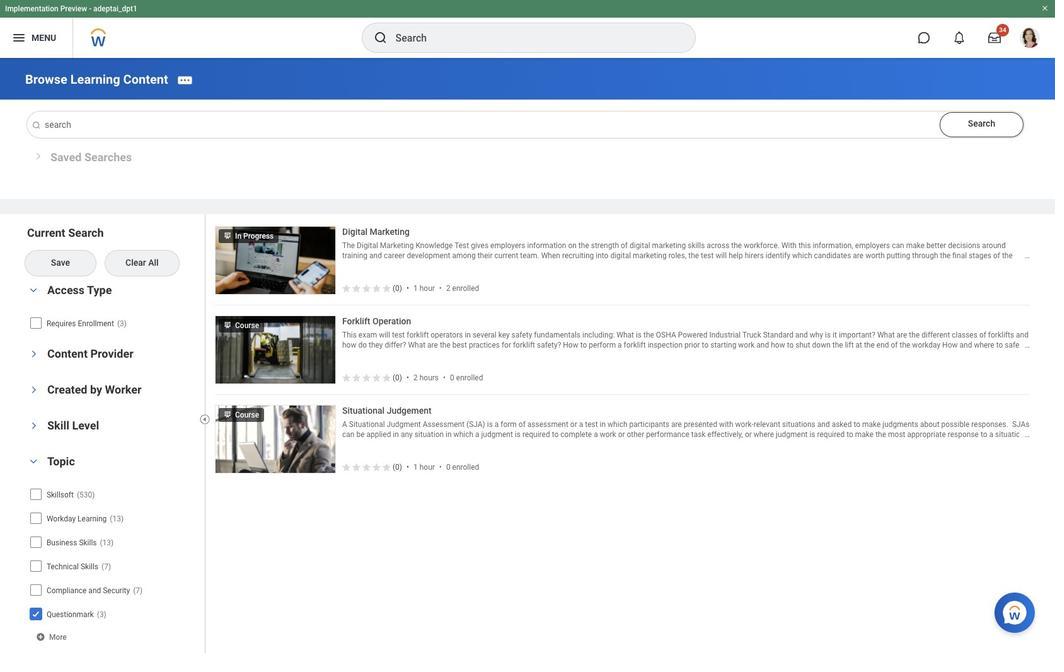 Task type: locate. For each thing, give the bounding box(es) containing it.
(7) right the security on the left of page
[[133, 587, 143, 596]]

(7) up the security on the left of page
[[102, 563, 111, 572]]

1 horizontal spatial safely
[[1005, 341, 1025, 350]]

make up the through
[[906, 242, 925, 251]]

chevron down image for created
[[29, 383, 38, 398]]

classes
[[952, 331, 978, 340]]

a up complete
[[579, 421, 583, 430]]

menu banner
[[0, 0, 1055, 58]]

perform
[[589, 341, 616, 350]]

more...
[[617, 372, 640, 380]]

0 vertical spatial 0 enrolled
[[450, 374, 483, 382]]

chevron down image left the topic
[[26, 458, 41, 467]]

chevron down image left skill
[[29, 418, 38, 434]]

0 horizontal spatial test
[[392, 331, 405, 340]]

work inside the a situational judgment assessment (sja) is a form of assessment or a test in which participants are presented with work-relevant situations and asked to make judgments about possible responses.  sjas can be applied in any situation in which a judgment is required to complete a work or other performance task effectively, or where judgment is required to make the most appropriate response to a situation involving others.
[[600, 431, 616, 440]]

1 vertical spatial (3)
[[97, 611, 106, 620]]

0 vertical spatial enrolled
[[452, 284, 479, 293]]

2 1 hour from the top
[[414, 463, 435, 472]]

0 vertical spatial 0
[[450, 374, 454, 382]]

are up performance
[[671, 421, 682, 430]]

hour
[[420, 284, 435, 293], [420, 463, 435, 472]]

recruiting
[[562, 252, 594, 261]]

3 course element from the top
[[216, 403, 235, 421]]

0 vertical spatial 1
[[414, 284, 418, 293]]

1 vertical spatial on
[[981, 351, 989, 360]]

the left the osha
[[644, 331, 654, 340]]

2 horizontal spatial which
[[792, 252, 812, 261]]

situation down assessment
[[415, 431, 444, 440]]

search inside button
[[968, 118, 995, 128]]

browse learning content element
[[25, 72, 168, 87]]

2 judgment from the left
[[776, 431, 808, 440]]

(3) inside the access type group
[[117, 319, 127, 328]]

the digital marketing knowledge test gives employers information on the strength of digital marketing skills across the workforce. with this information, employers can make better decisions around training and career development among their current team. when recruiting into digital marketing roles, the test will help hirers identify which candidates are worth putting through the final stages of the process.
[[342, 242, 1013, 271]]

chevron down image
[[29, 347, 38, 362], [29, 383, 38, 398], [29, 418, 38, 434], [26, 458, 41, 467]]

the left lift in the bottom of the page
[[833, 341, 843, 350]]

by inside the filter search box
[[90, 383, 102, 396]]

learning inside topic 'tree'
[[78, 515, 107, 524]]

content
[[123, 72, 168, 87], [47, 347, 88, 360]]

2 down 'development'
[[446, 284, 450, 293]]

1 vertical spatial course image
[[216, 403, 235, 419]]

search image
[[373, 30, 388, 45]]

where down relevant
[[754, 431, 774, 440]]

how down "this"
[[342, 341, 356, 350]]

final
[[953, 252, 967, 261]]

digital marketing
[[342, 227, 410, 237]]

1 vertical spatial their
[[401, 361, 416, 370]]

0 horizontal spatial employers
[[490, 242, 525, 251]]

technical skills
[[47, 563, 98, 572]]

1 for digital marketing
[[414, 284, 418, 293]]

the inside the a situational judgment assessment (sja) is a form of assessment or a test in which participants are presented with work-relevant situations and asked to make judgments about possible responses.  sjas can be applied in any situation in which a judgment is required to complete a work or other performance task effectively, or where judgment is required to make the most appropriate response to a situation involving others.
[[876, 431, 886, 440]]

the down workday at the bottom right
[[926, 361, 937, 370]]

1 vertical spatial 1 hour
[[414, 463, 435, 472]]

to down forklifts
[[996, 341, 1003, 350]]

of right end
[[891, 341, 898, 350]]

0 horizontal spatial a
[[342, 421, 347, 430]]

help
[[729, 252, 743, 261]]

1 horizontal spatial (3)
[[117, 319, 127, 328]]

make left most
[[855, 431, 874, 440]]

0 vertical spatial (3)
[[117, 319, 127, 328]]

the up help
[[731, 242, 742, 251]]

propane
[[572, 351, 600, 360]]

0 vertical spatial which
[[792, 252, 812, 261]]

1 vertical spatial content
[[47, 347, 88, 360]]

and inside the a situational judgment assessment (sja) is a form of assessment or a test in which participants are presented with work-relevant situations and asked to make judgments about possible responses.  sjas can be applied in any situation in which a judgment is required to complete a work or other performance task effectively, or where judgment is required to make the most appropriate response to a situation involving others.
[[817, 421, 830, 430]]

safety?
[[537, 341, 561, 350]]

into
[[596, 252, 609, 261]]

1 vertical spatial will
[[379, 331, 390, 340]]

(7) for technical skills
[[102, 563, 111, 572]]

skills right business
[[79, 539, 97, 548]]

(7) for compliance and security
[[133, 587, 143, 596]]

a
[[618, 341, 622, 350], [566, 351, 570, 360], [775, 351, 779, 360], [675, 361, 679, 370], [495, 421, 499, 430], [579, 421, 583, 430], [475, 431, 479, 440], [594, 431, 598, 440], [989, 431, 993, 440]]

1 horizontal spatial on
[[981, 351, 989, 360]]

1 1 hour from the top
[[414, 284, 435, 293]]

0 vertical spatial your
[[403, 351, 418, 360]]

(3) for requires enrollment
[[117, 319, 127, 328]]

(0) for marketing
[[393, 284, 402, 293]]

identify
[[766, 252, 791, 261]]

1 horizontal spatial it
[[833, 331, 837, 340]]

0 vertical spatial on
[[568, 242, 577, 251]]

digital
[[630, 242, 650, 251], [610, 252, 631, 261]]

Browse Learning Content text field
[[27, 111, 1024, 138]]

2 required from the left
[[817, 431, 845, 440]]

their left use
[[401, 361, 416, 370]]

search inside the filter search box
[[68, 226, 104, 239]]

enrolled for situational judgement
[[452, 463, 479, 472]]

and left 'career'
[[369, 252, 382, 261]]

hour down assessment
[[420, 463, 435, 472]]

0 enrolled down (sja)
[[446, 463, 479, 472]]

1 vertical spatial search
[[68, 226, 104, 239]]

2 horizontal spatial it
[[1024, 361, 1028, 370]]

profile logan mcneil image
[[1020, 28, 1040, 50]]

1 vertical spatial a
[[342, 421, 347, 430]]

1 horizontal spatial refuel
[[545, 351, 564, 360]]

1 horizontal spatial will
[[716, 252, 727, 261]]

1 hour from the top
[[420, 284, 435, 293]]

0 horizontal spatial refuel
[[342, 351, 361, 360]]

prior
[[685, 341, 700, 350]]

stack,
[[386, 372, 406, 380]]

current
[[495, 252, 518, 261]]

inspection
[[648, 341, 683, 350]]

2 course element from the top
[[216, 314, 235, 331]]

0 horizontal spatial work
[[600, 431, 616, 440]]

1 vertical spatial where
[[754, 431, 774, 440]]

(0) for judgement
[[393, 463, 402, 472]]

1 horizontal spatial a
[[936, 351, 941, 360]]

a right perform
[[618, 341, 622, 350]]

0 horizontal spatial on
[[568, 242, 577, 251]]

1 judgment from the left
[[481, 431, 513, 440]]

how down standard
[[771, 341, 785, 350]]

course image
[[216, 224, 235, 240], [216, 403, 235, 419]]

2 left hours
[[414, 374, 418, 382]]

marketing up roles,
[[652, 242, 686, 251]]

by right 'abiding'
[[1014, 361, 1022, 370]]

type
[[87, 284, 112, 297]]

test
[[455, 242, 469, 251]]

1 horizontal spatial judgment
[[776, 431, 808, 440]]

0 vertical spatial learning
[[70, 72, 120, 87]]

can
[[892, 242, 904, 251], [342, 431, 355, 440]]

0 vertical spatial a
[[936, 351, 941, 360]]

clear all button
[[105, 251, 179, 276]]

required
[[523, 431, 550, 440], [817, 431, 845, 440]]

importance
[[939, 361, 977, 370]]

what
[[617, 331, 634, 340], [877, 331, 895, 340], [408, 341, 426, 350], [626, 351, 643, 360], [432, 361, 449, 370]]

1 vertical spatial work
[[600, 431, 616, 440]]

test up differ?
[[392, 331, 405, 340]]

close environment banner image
[[1041, 4, 1049, 12]]

the down inspection
[[658, 351, 668, 360]]

1 course image from the top
[[216, 224, 235, 240]]

1 vertical spatial (13)
[[100, 539, 114, 548]]

test
[[701, 252, 714, 261], [392, 331, 405, 340], [585, 421, 598, 430]]

enrolled down (sja)
[[452, 463, 479, 472]]

enrollment
[[78, 319, 114, 328]]

operating up forklift?
[[690, 351, 722, 360]]

skill level
[[47, 419, 99, 432]]

1 vertical spatial learning
[[78, 515, 107, 524]]

course element
[[216, 224, 235, 242], [216, 314, 235, 331], [216, 403, 235, 421]]

digital right strength
[[630, 242, 650, 251]]

course image for digital marketing
[[216, 224, 235, 240]]

in left "any"
[[393, 431, 399, 440]]

1 horizontal spatial operating
[[690, 351, 722, 360]]

starting
[[711, 341, 736, 350]]

chevron down image left created
[[29, 383, 38, 398]]

1 vertical spatial can
[[342, 431, 355, 440]]

1 hour down assessment
[[414, 463, 435, 472]]

0 horizontal spatial 2
[[414, 374, 418, 382]]

0 horizontal spatial for
[[502, 341, 511, 350]]

fundamentals
[[534, 331, 581, 340]]

is right (sja)
[[487, 421, 493, 430]]

learning for browse
[[70, 72, 120, 87]]

1 horizontal spatial required
[[817, 431, 845, 440]]

1 down judgment
[[414, 463, 418, 472]]

0 vertical spatial digital
[[630, 242, 650, 251]]

(13) for business skills
[[100, 539, 114, 548]]

situations
[[782, 421, 816, 430]]

hour for situational judgement
[[420, 463, 435, 472]]

work up procedures
[[738, 341, 755, 350]]

1 vertical spatial 0
[[446, 463, 450, 472]]

load
[[787, 361, 801, 370]]

use
[[418, 361, 430, 370]]

search image
[[32, 120, 41, 130]]

for up 'understand'
[[763, 351, 773, 360]]

situational
[[342, 406, 385, 416], [349, 421, 385, 430]]

1 hour
[[414, 284, 435, 293], [414, 463, 435, 472]]

content inside the filter search box
[[47, 347, 88, 360]]

0 horizontal spatial where
[[754, 431, 774, 440]]

1 horizontal spatial (7)
[[133, 587, 143, 596]]

0 vertical spatial will
[[716, 252, 727, 261]]

Search search field
[[25, 111, 1024, 138]]

of right 'capacity'
[[862, 361, 869, 370]]

key
[[498, 331, 510, 340]]

enrolled
[[452, 284, 479, 293], [456, 374, 483, 382], [452, 463, 479, 472]]

2 (0) from the top
[[393, 374, 402, 382]]

2 course from the top
[[235, 411, 259, 420]]

how up the discussion
[[942, 341, 958, 350]]

compliance and security
[[47, 587, 130, 596]]

digital right into
[[610, 252, 631, 261]]

0 horizontal spatial situation
[[415, 431, 444, 440]]

on inside the digital marketing knowledge test gives employers information on the strength of digital marketing skills across the workforce. with this information, employers can make better decisions around training and career development among their current team. when recruiting into digital marketing roles, the test will help hirers identify which candidates are worth putting through the final stages of the process.
[[568, 242, 577, 251]]

1 required from the left
[[523, 431, 550, 440]]

course element for forklift operation
[[216, 314, 235, 331]]

of right risk
[[553, 372, 560, 380]]

what right differ?
[[408, 341, 426, 350]]

the up workday at the bottom right
[[909, 331, 920, 340]]

1 vertical spatial when
[[621, 361, 639, 370]]

their inside this exam will test forklift operators in several key safety fundamentals including: what is the osha powered industrial truck standard and why is it important? what are the different classes of forklifts and how do they differ? what are the best practices for forklift safety? how to perform a forklift inspection prior to starting work and how to shut down the lift at the end of the workday how and where to safely refuel or recharge your forklift when needed how to properly refuel a propane forklift what are the basic operating procedures for a forklift and how to operating the forklift safely a discussion on forklift attachments and their use what is the "stability triangle" and how is it implemented when operating a forklift? how to understand the load carrying capacity of your forklift and the importance of abiding by it how to load, stack, and move materials while reducing the risk of injury and much more...
[[401, 361, 416, 370]]

lift
[[845, 341, 854, 350]]

skills up compliance and security
[[81, 563, 98, 572]]

skills
[[79, 539, 97, 548], [81, 563, 98, 572]]

by left worker
[[90, 383, 102, 396]]

1 horizontal spatial for
[[763, 351, 773, 360]]

forklift
[[342, 316, 370, 326]]

(3) inside topic 'tree'
[[97, 611, 106, 620]]

is
[[636, 331, 642, 340], [825, 331, 831, 340], [451, 361, 457, 370], [562, 361, 567, 370], [487, 421, 493, 430], [515, 431, 521, 440], [810, 431, 815, 440]]

1 horizontal spatial test
[[585, 421, 598, 430]]

attachments
[[342, 361, 385, 370]]

or left other
[[618, 431, 625, 440]]

refuel
[[342, 351, 361, 360], [545, 351, 564, 360]]

worth
[[866, 252, 885, 261]]

0 horizontal spatial when
[[444, 351, 462, 360]]

the left most
[[876, 431, 886, 440]]

where
[[974, 341, 994, 350], [754, 431, 774, 440]]

learning down (530)
[[78, 515, 107, 524]]

0 horizontal spatial which
[[454, 431, 473, 440]]

participants
[[629, 421, 670, 430]]

1 course element from the top
[[216, 224, 235, 242]]

any
[[401, 431, 413, 440]]

safely
[[1005, 341, 1025, 350], [914, 351, 934, 360]]

chevron down image
[[26, 286, 41, 295]]

1 vertical spatial (7)
[[133, 587, 143, 596]]

1 horizontal spatial situation
[[995, 431, 1025, 440]]

2 hour from the top
[[420, 463, 435, 472]]

1 vertical spatial which
[[608, 421, 628, 430]]

(7)
[[102, 563, 111, 572], [133, 587, 143, 596]]

2 course image from the top
[[216, 403, 235, 419]]

can inside the digital marketing knowledge test gives employers information on the strength of digital marketing skills across the workforce. with this information, employers can make better decisions around training and career development among their current team. when recruiting into digital marketing roles, the test will help hirers identify which candidates are worth putting through the final stages of the process.
[[892, 242, 904, 251]]

0 vertical spatial 1 hour
[[414, 284, 435, 293]]

employers up worth
[[855, 242, 890, 251]]

0 vertical spatial safely
[[1005, 341, 1025, 350]]

among
[[452, 252, 476, 261]]

0 vertical spatial when
[[444, 351, 462, 360]]

this
[[342, 331, 357, 340]]

1 vertical spatial 0 enrolled
[[446, 463, 479, 472]]

1 vertical spatial 1
[[414, 463, 418, 472]]

3 (0) from the top
[[393, 463, 402, 472]]

your down end
[[871, 361, 886, 370]]

on up 'abiding'
[[981, 351, 989, 360]]

1 vertical spatial 2
[[414, 374, 418, 382]]

a right response
[[989, 431, 993, 440]]

1 vertical spatial (0)
[[393, 374, 402, 382]]

learning for workday
[[78, 515, 107, 524]]

0 right move on the bottom left of the page
[[450, 374, 454, 382]]

possible
[[941, 421, 970, 430]]

about
[[920, 421, 940, 430]]

when
[[541, 252, 560, 261]]

menu
[[32, 33, 56, 43]]

1 vertical spatial hour
[[420, 463, 435, 472]]

0 vertical spatial (0)
[[393, 284, 402, 293]]

0 vertical spatial by
[[1014, 361, 1022, 370]]

0 vertical spatial course
[[235, 321, 259, 330]]

putting
[[887, 252, 910, 261]]

can up putting
[[892, 242, 904, 251]]

standard
[[763, 331, 794, 340]]

2 vertical spatial (0)
[[393, 463, 402, 472]]

judgment down form
[[481, 431, 513, 440]]

2 vertical spatial enrolled
[[452, 463, 479, 472]]

1 course from the top
[[235, 321, 259, 330]]

or
[[363, 351, 370, 360], [570, 421, 577, 430], [618, 431, 625, 440], [745, 431, 752, 440]]

1 horizontal spatial 2
[[446, 284, 450, 293]]

their down gives
[[478, 252, 493, 261]]

or inside this exam will test forklift operators in several key safety fundamentals including: what is the osha powered industrial truck standard and why is it important? what are the different classes of forklifts and how do they differ? what are the best practices for forklift safety? how to perform a forklift inspection prior to starting work and how to shut down the lift at the end of the workday how and where to safely refuel or recharge your forklift when needed how to properly refuel a propane forklift what are the basic operating procedures for a forklift and how to operating the forklift safely a discussion on forklift attachments and their use what is the "stability triangle" and how is it implemented when operating a forklift? how to understand the load carrying capacity of your forklift and the importance of abiding by it how to load, stack, and move materials while reducing the risk of injury and much more...
[[363, 351, 370, 360]]

(3)
[[117, 319, 127, 328], [97, 611, 106, 620]]

1 horizontal spatial work
[[738, 341, 755, 350]]

business skills
[[47, 539, 97, 548]]

browse learning content
[[25, 72, 168, 87]]

where inside the a situational judgment assessment (sja) is a form of assessment or a test in which participants are presented with work-relevant situations and asked to make judgments about possible responses.  sjas can be applied in any situation in which a judgment is required to complete a work or other performance task effectively, or where judgment is required to make the most appropriate response to a situation involving others.
[[754, 431, 774, 440]]

0 horizontal spatial safely
[[914, 351, 934, 360]]

employers
[[490, 242, 525, 251], [855, 242, 890, 251]]

required down asked at the bottom of the page
[[817, 431, 845, 440]]

how
[[342, 341, 356, 350], [771, 341, 785, 350], [819, 351, 833, 360], [546, 361, 560, 370]]

(13) right workday learning
[[110, 515, 124, 524]]

1 refuel from the left
[[342, 351, 361, 360]]

a
[[936, 351, 941, 360], [342, 421, 347, 430]]

which down this
[[792, 252, 812, 261]]

1 horizontal spatial by
[[1014, 361, 1022, 370]]

0 horizontal spatial judgment
[[481, 431, 513, 440]]

important?
[[839, 331, 876, 340]]

1 vertical spatial by
[[90, 383, 102, 396]]

notifications large image
[[953, 32, 966, 44]]

marketing
[[652, 242, 686, 251], [633, 252, 667, 261]]

osha
[[656, 331, 676, 340]]

2 1 from the top
[[414, 463, 418, 472]]

on up the recruiting
[[568, 242, 577, 251]]

can left be
[[342, 431, 355, 440]]

what up move on the bottom left of the page
[[432, 361, 449, 370]]

progress
[[243, 232, 274, 241]]

1 horizontal spatial employers
[[855, 242, 890, 251]]

load,
[[368, 372, 384, 380]]

0 horizontal spatial content
[[47, 347, 88, 360]]

in inside this exam will test forklift operators in several key safety fundamentals including: what is the osha powered industrial truck standard and why is it important? what are the different classes of forklifts and how do they differ? what are the best practices for forklift safety? how to perform a forklift inspection prior to starting work and how to shut down the lift at the end of the workday how and where to safely refuel or recharge your forklift when needed how to properly refuel a propane forklift what are the basic operating procedures for a forklift and how to operating the forklift safely a discussion on forklift attachments and their use what is the "stability triangle" and how is it implemented when operating a forklift? how to understand the load carrying capacity of your forklift and the importance of abiding by it how to load, stack, and move materials while reducing the risk of injury and much more...
[[465, 331, 471, 340]]

implementation preview -   adeptai_dpt1
[[5, 4, 137, 13]]

how up risk
[[546, 361, 560, 370]]

will inside the digital marketing knowledge test gives employers information on the strength of digital marketing skills across the workforce. with this information, employers can make better decisions around training and career development among their current team. when recruiting into digital marketing roles, the test will help hirers identify which candidates are worth putting through the final stages of the process.
[[716, 252, 727, 261]]

1 horizontal spatial can
[[892, 242, 904, 251]]

course for situational judgement
[[235, 411, 259, 420]]

2 horizontal spatial operating
[[844, 351, 876, 360]]

1 (0) from the top
[[393, 284, 402, 293]]

0 horizontal spatial operating
[[641, 361, 673, 370]]

refuel down safety?
[[545, 351, 564, 360]]

business
[[47, 539, 77, 548]]

(0) down 'career'
[[393, 284, 402, 293]]

team.
[[520, 252, 539, 261]]

0 vertical spatial make
[[906, 242, 925, 251]]

enrolled down "stability
[[456, 374, 483, 382]]

a down workday at the bottom right
[[936, 351, 941, 360]]

0 horizontal spatial will
[[379, 331, 390, 340]]

inbox large image
[[988, 32, 1001, 44]]

safely down workday at the bottom right
[[914, 351, 934, 360]]

or up attachments
[[363, 351, 370, 360]]

0 enrolled for judgement
[[446, 463, 479, 472]]

by
[[1014, 361, 1022, 370], [90, 383, 102, 396]]

the down 'skills' on the top right of page
[[688, 252, 699, 261]]

employers up current
[[490, 242, 525, 251]]

browse learning content main content
[[0, 58, 1055, 654]]

0 vertical spatial work
[[738, 341, 755, 350]]

presented
[[684, 421, 717, 430]]

across
[[707, 242, 730, 251]]

forklift?
[[681, 361, 707, 370]]

1 1 from the top
[[414, 284, 418, 293]]

your
[[403, 351, 418, 360], [871, 361, 886, 370]]

it
[[833, 331, 837, 340], [569, 361, 574, 370], [1024, 361, 1028, 370]]

work
[[738, 341, 755, 350], [600, 431, 616, 440]]

1 vertical spatial skills
[[81, 563, 98, 572]]

save
[[51, 258, 70, 268]]

0 vertical spatial hour
[[420, 284, 435, 293]]

hour for digital marketing
[[420, 284, 435, 293]]

it up injury
[[569, 361, 574, 370]]

(0) right load,
[[393, 374, 402, 382]]

the down around
[[1002, 252, 1013, 261]]

1 vertical spatial your
[[871, 361, 886, 370]]

1 vertical spatial marketing
[[380, 242, 414, 251]]

1 horizontal spatial when
[[621, 361, 639, 370]]

or down 'work-'
[[745, 431, 752, 440]]

course image for situational judgement
[[216, 403, 235, 419]]

test inside this exam will test forklift operators in several key safety fundamentals including: what is the osha powered industrial truck standard and why is it important? what are the different classes of forklifts and how do they differ? what are the best practices for forklift safety? how to perform a forklift inspection prior to starting work and how to shut down the lift at the end of the workday how and where to safely refuel or recharge your forklift when needed how to properly refuel a propane forklift what are the basic operating procedures for a forklift and how to operating the forklift safely a discussion on forklift attachments and their use what is the "stability triangle" and how is it implemented when operating a forklift? how to understand the load carrying capacity of your forklift and the importance of abiding by it how to load, stack, and move materials while reducing the risk of injury and much more...
[[392, 331, 405, 340]]

2 vertical spatial test
[[585, 421, 598, 430]]

2 situation from the left
[[995, 431, 1025, 440]]



Task type: vqa. For each thing, say whether or not it's contained in the screenshot.
9
no



Task type: describe. For each thing, give the bounding box(es) containing it.
is down form
[[515, 431, 521, 440]]

a right complete
[[594, 431, 598, 440]]

workday
[[912, 341, 941, 350]]

filter search field
[[25, 225, 207, 654]]

by inside this exam will test forklift operators in several key safety fundamentals including: what is the osha powered industrial truck standard and why is it important? what are the different classes of forklifts and how do they differ? what are the best practices for forklift safety? how to perform a forklift inspection prior to starting work and how to shut down the lift at the end of the workday how and where to safely refuel or recharge your forklift when needed how to properly refuel a propane forklift what are the basic operating procedures for a forklift and how to operating the forklift safely a discussion on forklift attachments and their use what is the "stability triangle" and how is it implemented when operating a forklift? how to understand the load carrying capacity of your forklift and the importance of abiding by it how to load, stack, and move materials while reducing the risk of injury and much more...
[[1014, 361, 1022, 370]]

skill
[[47, 419, 69, 432]]

or up complete
[[570, 421, 577, 430]]

how down 'fundamentals'
[[563, 341, 578, 350]]

what up end
[[877, 331, 895, 340]]

work-
[[735, 421, 754, 430]]

the right at
[[864, 341, 875, 350]]

strength
[[591, 242, 619, 251]]

the left load
[[774, 361, 785, 370]]

security
[[103, 587, 130, 596]]

which inside the digital marketing knowledge test gives employers information on the strength of digital marketing skills across the workforce. with this information, employers can make better decisions around training and career development among their current team. when recruiting into digital marketing roles, the test will help hirers identify which candidates are worth putting through the final stages of the process.
[[792, 252, 812, 261]]

access
[[47, 284, 85, 297]]

information
[[527, 242, 566, 251]]

to right asked at the bottom of the page
[[854, 421, 860, 430]]

0 for situational judgement
[[446, 463, 450, 472]]

and up shut
[[795, 331, 808, 340]]

and right forklifts
[[1016, 331, 1029, 340]]

situational judgement image
[[216, 406, 335, 473]]

digital marketing image
[[216, 227, 335, 294]]

involving
[[342, 441, 372, 450]]

the down better
[[940, 252, 951, 261]]

what right 'including:' at the right bottom
[[617, 331, 634, 340]]

implemented
[[575, 361, 620, 370]]

1 horizontal spatial which
[[608, 421, 628, 430]]

0 enrolled for operation
[[450, 374, 483, 382]]

are inside the digital marketing knowledge test gives employers information on the strength of digital marketing skills across the workforce. with this information, employers can make better decisions around training and career development among their current team. when recruiting into digital marketing roles, the test will help hirers identify which candidates are worth putting through the final stages of the process.
[[853, 252, 864, 261]]

reducing
[[495, 372, 524, 380]]

0 vertical spatial content
[[123, 72, 168, 87]]

check small image
[[28, 607, 43, 622]]

and up the carrying on the right of the page
[[805, 351, 817, 360]]

skills for technical skills
[[81, 563, 98, 572]]

1 vertical spatial digital
[[610, 252, 631, 261]]

gives
[[471, 242, 489, 251]]

what up more...
[[626, 351, 643, 360]]

(sja)
[[466, 421, 485, 430]]

1 vertical spatial for
[[763, 351, 773, 360]]

is up injury
[[562, 361, 567, 370]]

2 for 2 enrolled
[[446, 284, 450, 293]]

1 employers from the left
[[490, 242, 525, 251]]

(3) for questionmark
[[97, 611, 106, 620]]

course for forklift operation
[[235, 321, 259, 330]]

topic tree
[[28, 484, 194, 625]]

a left form
[[495, 421, 499, 430]]

and inside the digital marketing knowledge test gives employers information on the strength of digital marketing skills across the workforce. with this information, employers can make better decisions around training and career development among their current team. when recruiting into digital marketing roles, the test will help hirers identify which candidates are worth putting through the final stages of the process.
[[369, 252, 382, 261]]

1 situation from the left
[[415, 431, 444, 440]]

stages
[[969, 252, 992, 261]]

chevron down image inside the topic group
[[26, 458, 41, 467]]

on inside this exam will test forklift operators in several key safety fundamentals including: what is the osha powered industrial truck standard and why is it important? what are the different classes of forklifts and how do they differ? what are the best practices for forklift safety? how to perform a forklift inspection prior to starting work and how to shut down the lift at the end of the workday how and where to safely refuel or recharge your forklift when needed how to properly refuel a propane forklift what are the basic operating procedures for a forklift and how to operating the forklift safely a discussion on forklift attachments and their use what is the "stability triangle" and how is it implemented when operating a forklift? how to understand the load carrying capacity of your forklift and the importance of abiding by it how to load, stack, and move materials while reducing the risk of injury and much more...
[[981, 351, 989, 360]]

and down truck
[[757, 341, 769, 350]]

the left workday at the bottom right
[[900, 341, 910, 350]]

truck
[[743, 331, 761, 340]]

most
[[888, 431, 905, 440]]

to down procedures
[[726, 361, 732, 370]]

how down attachments
[[342, 372, 358, 380]]

skills for business skills
[[79, 539, 97, 548]]

enrolled for forklift operation
[[456, 374, 483, 382]]

the
[[342, 242, 355, 251]]

knowledge
[[416, 242, 453, 251]]

of down around
[[993, 252, 1000, 261]]

powered
[[678, 331, 708, 340]]

to left shut
[[787, 341, 794, 350]]

to up triangle" at the bottom of page
[[508, 351, 514, 360]]

in progress
[[235, 232, 274, 241]]

understand
[[734, 361, 772, 370]]

practices
[[469, 341, 500, 350]]

-
[[89, 4, 91, 13]]

created
[[47, 383, 87, 396]]

assessment
[[527, 421, 569, 430]]

chevron down image for skill
[[29, 418, 38, 434]]

2 vertical spatial which
[[454, 431, 473, 440]]

current search
[[27, 226, 104, 239]]

to down 'assessment'
[[552, 431, 559, 440]]

1 vertical spatial make
[[862, 421, 881, 430]]

this
[[799, 242, 811, 251]]

basic
[[670, 351, 688, 360]]

a down (sja)
[[475, 431, 479, 440]]

work inside this exam will test forklift operators in several key safety fundamentals including: what is the osha powered industrial truck standard and why is it important? what are the different classes of forklifts and how do they differ? what are the best practices for forklift safety? how to perform a forklift inspection prior to starting work and how to shut down the lift at the end of the workday how and where to safely refuel or recharge your forklift when needed how to properly refuel a propane forklift what are the basic operating procedures for a forklift and how to operating the forklift safely a discussion on forklift attachments and their use what is the "stability triangle" and how is it implemented when operating a forklift? how to understand the load carrying capacity of your forklift and the importance of abiding by it how to load, stack, and move materials while reducing the risk of injury and much more...
[[738, 341, 755, 350]]

operation
[[373, 316, 411, 326]]

several
[[473, 331, 497, 340]]

(0) for operation
[[393, 374, 402, 382]]

test inside the a situational judgment assessment (sja) is a form of assessment or a test in which participants are presented with work-relevant situations and asked to make judgments about possible responses.  sjas can be applied in any situation in which a judgment is required to complete a work or other performance task effectively, or where judgment is required to make the most appropriate response to a situation involving others.
[[585, 421, 598, 430]]

around
[[982, 242, 1006, 251]]

enrolled for digital marketing
[[452, 284, 479, 293]]

are down inspection
[[645, 351, 656, 360]]

technical
[[47, 563, 79, 572]]

1 vertical spatial safely
[[914, 351, 934, 360]]

clear all
[[125, 258, 159, 268]]

0 vertical spatial marketing
[[370, 227, 410, 237]]

discussion
[[943, 351, 979, 360]]

0 vertical spatial for
[[502, 341, 511, 350]]

0 horizontal spatial it
[[569, 361, 574, 370]]

is up materials
[[451, 361, 457, 370]]

others.
[[374, 441, 397, 450]]

to down attachments
[[360, 372, 366, 380]]

abiding
[[988, 361, 1012, 370]]

can inside the a situational judgment assessment (sja) is a form of assessment or a test in which participants are presented with work-relevant situations and asked to make judgments about possible responses.  sjas can be applied in any situation in which a judgment is required to complete a work or other performance task effectively, or where judgment is required to make the most appropriate response to a situation involving others.
[[342, 431, 355, 440]]

2 vertical spatial make
[[855, 431, 874, 440]]

0 vertical spatial situational
[[342, 406, 385, 416]]

applied
[[367, 431, 391, 440]]

response
[[948, 431, 979, 440]]

2 employers from the left
[[855, 242, 890, 251]]

0 vertical spatial marketing
[[652, 242, 686, 251]]

course image
[[216, 314, 235, 329]]

judgment
[[387, 421, 421, 430]]

test inside the digital marketing knowledge test gives employers information on the strength of digital marketing skills across the workforce. with this information, employers can make better decisions around training and career development among their current team. when recruiting into digital marketing roles, the test will help hirers identify which candidates are worth putting through the final stages of the process.
[[701, 252, 714, 261]]

level
[[72, 419, 99, 432]]

workday learning
[[47, 515, 107, 524]]

skill level button
[[47, 419, 99, 432]]

their inside the digital marketing knowledge test gives employers information on the strength of digital marketing skills across the workforce. with this information, employers can make better decisions around training and career development among their current team. when recruiting into digital marketing roles, the test will help hirers identify which candidates are worth putting through the final stages of the process.
[[478, 252, 493, 261]]

forklifts
[[988, 331, 1014, 340]]

course element for situational judgement
[[216, 403, 235, 421]]

this exam will test forklift operators in several key safety fundamentals including: what is the osha powered industrial truck standard and why is it important? what are the different classes of forklifts and how do they differ? what are the best practices for forklift safety? how to perform a forklift inspection prior to starting work and how to shut down the lift at the end of the workday how and where to safely refuel or recharge your forklift when needed how to properly refuel a propane forklift what are the basic operating procedures for a forklift and how to operating the forklift safely a discussion on forklift attachments and their use what is the "stability triangle" and how is it implemented when operating a forklift? how to understand the load carrying capacity of your forklift and the importance of abiding by it how to load, stack, and move materials while reducing the risk of injury and much more...
[[342, 331, 1029, 380]]

topic group
[[25, 454, 199, 645]]

(530)
[[77, 491, 95, 500]]

provider
[[90, 347, 133, 360]]

roles,
[[669, 252, 687, 261]]

the left risk
[[526, 372, 537, 380]]

to right 'prior'
[[702, 341, 709, 350]]

0 horizontal spatial your
[[403, 351, 418, 360]]

and down workday at the bottom right
[[912, 361, 924, 370]]

are down operators
[[427, 341, 438, 350]]

how up "stability
[[490, 351, 506, 360]]

skills
[[688, 242, 705, 251]]

(13) for workday learning
[[110, 515, 124, 524]]

do
[[358, 341, 367, 350]]

justify image
[[11, 30, 26, 45]]

a inside the a situational judgment assessment (sja) is a form of assessment or a test in which participants are presented with work-relevant situations and asked to make judgments about possible responses.  sjas can be applied in any situation in which a judgment is required to complete a work or other performance task effectively, or where judgment is required to make the most appropriate response to a situation involving others.
[[342, 421, 347, 430]]

materials
[[442, 372, 474, 380]]

in down assessment
[[446, 431, 452, 440]]

digital inside the digital marketing knowledge test gives employers information on the strength of digital marketing skills across the workforce. with this information, employers can make better decisions around training and career development among their current team. when recruiting into digital marketing roles, the test will help hirers identify which candidates are worth putting through the final stages of the process.
[[357, 242, 378, 251]]

needed
[[464, 351, 488, 360]]

the up the recruiting
[[579, 242, 589, 251]]

of right strength
[[621, 242, 628, 251]]

is down situations
[[810, 431, 815, 440]]

and inside topic 'tree'
[[88, 587, 101, 596]]

is left the osha
[[636, 331, 642, 340]]

content provider
[[47, 347, 133, 360]]

2 enrolled
[[446, 284, 479, 293]]

make inside the digital marketing knowledge test gives employers information on the strength of digital marketing skills across the workforce. with this information, employers can make better decisions around training and career development among their current team. when recruiting into digital marketing roles, the test will help hirers identify which candidates are worth putting through the final stages of the process.
[[906, 242, 925, 251]]

marketing inside the digital marketing knowledge test gives employers information on the strength of digital marketing skills across the workforce. with this information, employers can make better decisions around training and career development among their current team. when recruiting into digital marketing roles, the test will help hirers identify which candidates are worth putting through the final stages of the process.
[[380, 242, 414, 251]]

a inside this exam will test forklift operators in several key safety fundamentals including: what is the osha powered industrial truck standard and why is it important? what are the different classes of forklifts and how do they differ? what are the best practices for forklift safety? how to perform a forklift inspection prior to starting work and how to shut down the lift at the end of the workday how and where to safely refuel or recharge your forklift when needed how to properly refuel a propane forklift what are the basic operating procedures for a forklift and how to operating the forklift safely a discussion on forklift attachments and their use what is the "stability triangle" and how is it implemented when operating a forklift? how to understand the load carrying capacity of your forklift and the importance of abiding by it how to load, stack, and move materials while reducing the risk of injury and much more...
[[936, 351, 941, 360]]

forklift operation image
[[216, 316, 335, 384]]

carrying
[[803, 361, 830, 370]]

topic button
[[47, 455, 75, 468]]

search results region
[[215, 224, 1030, 474]]

hirers
[[745, 252, 764, 261]]

a down standard
[[775, 351, 779, 360]]

situational judgement
[[342, 406, 432, 416]]

0 for forklift operation
[[450, 374, 454, 382]]

the down operators
[[440, 341, 451, 350]]

will inside this exam will test forklift operators in several key safety fundamentals including: what is the osha powered industrial truck standard and why is it important? what are the different classes of forklifts and how do they differ? what are the best practices for forklift safety? how to perform a forklift inspection prior to starting work and how to shut down the lift at the end of the workday how and where to safely refuel or recharge your forklift when needed how to properly refuel a propane forklift what are the basic operating procedures for a forklift and how to operating the forklift safely a discussion on forklift attachments and their use what is the "stability triangle" and how is it implemented when operating a forklift? how to understand the load carrying capacity of your forklift and the importance of abiding by it how to load, stack, and move materials while reducing the risk of injury and much more...
[[379, 331, 390, 340]]

career
[[384, 252, 405, 261]]

a down basic
[[675, 361, 679, 370]]

to up 'capacity'
[[835, 351, 842, 360]]

and down classes
[[960, 341, 972, 350]]

Search Workday  search field
[[396, 24, 669, 52]]

better
[[927, 242, 946, 251]]

where inside this exam will test forklift operators in several key safety fundamentals including: what is the osha powered industrial truck standard and why is it important? what are the different classes of forklifts and how do they differ? what are the best practices for forklift safety? how to perform a forklift inspection prior to starting work and how to shut down the lift at the end of the workday how and where to safely refuel or recharge your forklift when needed how to properly refuel a propane forklift what are the basic operating procedures for a forklift and how to operating the forklift safely a discussion on forklift attachments and their use what is the "stability triangle" and how is it implemented when operating a forklift? how to understand the load carrying capacity of your forklift and the importance of abiding by it how to load, stack, and move materials while reducing the risk of injury and much more...
[[974, 341, 994, 350]]

hours
[[420, 374, 439, 382]]

and down use
[[408, 372, 420, 380]]

and up risk
[[531, 361, 544, 370]]

1 hour for judgement
[[414, 463, 435, 472]]

and down implemented
[[582, 372, 594, 380]]

in left participants
[[600, 421, 606, 430]]

how down starting
[[708, 361, 724, 370]]

how down down
[[819, 351, 833, 360]]

to up propane
[[580, 341, 587, 350]]

judgments
[[883, 421, 918, 430]]

the up materials
[[459, 361, 470, 370]]

topic
[[47, 455, 75, 468]]

industrial
[[709, 331, 741, 340]]

of left 'abiding'
[[979, 361, 986, 370]]

2 for 2 hours
[[414, 374, 418, 382]]

2 refuel from the left
[[545, 351, 564, 360]]

access type group
[[25, 282, 199, 336]]

forklift operation
[[342, 316, 411, 326]]

different
[[922, 331, 950, 340]]

are inside the a situational judgment assessment (sja) is a form of assessment or a test in which participants are presented with work-relevant situations and asked to make judgments about possible responses.  sjas can be applied in any situation in which a judgment is required to complete a work or other performance task effectively, or where judgment is required to make the most appropriate response to a situation involving others.
[[671, 421, 682, 430]]

34 button
[[981, 24, 1009, 52]]

1 vertical spatial marketing
[[633, 252, 667, 261]]

assessment
[[423, 421, 465, 430]]

process.
[[342, 262, 371, 271]]

a left propane
[[566, 351, 570, 360]]

they
[[369, 341, 383, 350]]

injury
[[562, 372, 580, 380]]

performance
[[646, 431, 690, 440]]

to right response
[[981, 431, 987, 440]]

1 for situational judgement
[[414, 463, 418, 472]]

safety
[[512, 331, 532, 340]]

chevron down image for content
[[29, 347, 38, 362]]

course element for digital marketing
[[216, 224, 235, 242]]

skillsoft
[[47, 491, 74, 500]]

of inside the a situational judgment assessment (sja) is a form of assessment or a test in which participants are presented with work-relevant situations and asked to make judgments about possible responses.  sjas can be applied in any situation in which a judgment is required to complete a work or other performance task effectively, or where judgment is required to make the most appropriate response to a situation involving others.
[[519, 421, 526, 430]]

be
[[356, 431, 365, 440]]

differ?
[[385, 341, 406, 350]]

are left different
[[897, 331, 907, 340]]

situational inside the a situational judgment assessment (sja) is a form of assessment or a test in which participants are presented with work-relevant situations and asked to make judgments about possible responses.  sjas can be applied in any situation in which a judgment is required to complete a work or other performance task effectively, or where judgment is required to make the most appropriate response to a situation involving others.
[[349, 421, 385, 430]]

"stability
[[471, 361, 500, 370]]

with
[[782, 242, 797, 251]]

implementation
[[5, 4, 58, 13]]

with
[[719, 421, 733, 430]]

to down asked at the bottom of the page
[[847, 431, 853, 440]]

relevant
[[754, 421, 780, 430]]

appropriate
[[907, 431, 946, 440]]

is right why
[[825, 331, 831, 340]]

0 vertical spatial digital
[[342, 227, 368, 237]]

1 hour for marketing
[[414, 284, 435, 293]]

decisions
[[948, 242, 980, 251]]

and up stack, at bottom
[[387, 361, 399, 370]]

the down end
[[877, 351, 888, 360]]

of right classes
[[979, 331, 986, 340]]



